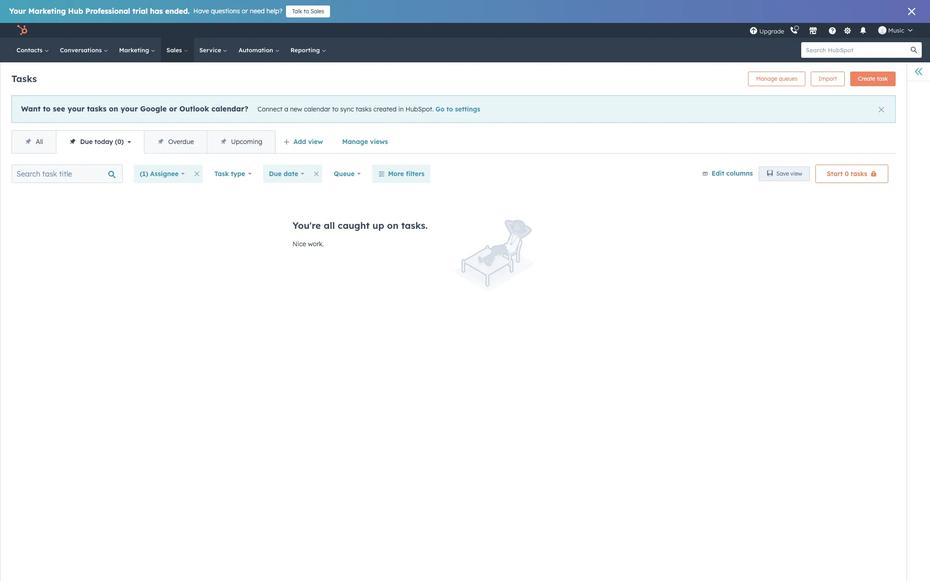 Task type: locate. For each thing, give the bounding box(es) containing it.
1 horizontal spatial sales
[[311, 8, 324, 15]]

manage views
[[342, 138, 388, 146]]

tasks right start
[[851, 170, 868, 178]]

due
[[80, 138, 93, 146], [269, 170, 282, 178]]

1 horizontal spatial on
[[387, 220, 399, 231]]

queue button
[[328, 165, 367, 183]]

view inside popup button
[[308, 138, 323, 146]]

0 horizontal spatial close image
[[879, 107, 885, 112]]

view inside button
[[791, 170, 803, 177]]

create task link
[[851, 72, 896, 86]]

import link
[[811, 72, 845, 86]]

new
[[290, 105, 302, 113]]

upgrade image
[[750, 27, 758, 35]]

notifications button
[[856, 23, 871, 38]]

1 your from the left
[[67, 104, 85, 113]]

1 horizontal spatial tasks
[[356, 105, 372, 113]]

settings link
[[843, 25, 854, 35]]

in
[[399, 105, 404, 113]]

close image inside want to see your tasks on your google or outlook calendar? alert
[[879, 107, 885, 112]]

due today ( 0 )
[[80, 138, 124, 146]]

settings
[[455, 105, 481, 113]]

start 0 tasks
[[827, 170, 868, 178]]

0 vertical spatial close image
[[909, 8, 916, 15]]

2 your from the left
[[121, 104, 138, 113]]

manage left the views
[[342, 138, 368, 146]]

1 horizontal spatial your
[[121, 104, 138, 113]]

questions
[[211, 7, 240, 15]]

task
[[877, 75, 888, 82]]

calendar
[[304, 105, 331, 113]]

add
[[294, 138, 306, 146]]

1 vertical spatial view
[[791, 170, 803, 177]]

1 vertical spatial sales
[[167, 46, 184, 54]]

1 vertical spatial on
[[387, 220, 399, 231]]

due left date
[[269, 170, 282, 178]]

due for due date
[[269, 170, 282, 178]]

created
[[374, 105, 397, 113]]

due for due today ( 0 )
[[80, 138, 93, 146]]

manage
[[757, 75, 778, 82], [342, 138, 368, 146]]

close image for connect a new calendar to sync tasks created in hubspot.
[[879, 107, 885, 112]]

outlook
[[180, 104, 209, 113]]

add view
[[294, 138, 323, 146]]

navigation
[[11, 130, 276, 154]]

manage for manage queues
[[757, 75, 778, 82]]

on up (
[[109, 104, 118, 113]]

0 vertical spatial manage
[[757, 75, 778, 82]]

your
[[67, 104, 85, 113], [121, 104, 138, 113]]

1 vertical spatial manage
[[342, 138, 368, 146]]

go to settings link
[[436, 105, 481, 113]]

0
[[117, 138, 121, 146], [845, 170, 849, 178]]

overdue
[[168, 138, 194, 146]]

0 right start
[[845, 170, 849, 178]]

manage inside "link"
[[757, 75, 778, 82]]

on
[[109, 104, 118, 113], [387, 220, 399, 231]]

conversations link
[[54, 38, 114, 62]]

help image
[[829, 27, 837, 35]]

1 vertical spatial close image
[[879, 107, 885, 112]]

save
[[777, 170, 790, 177]]

more filters link
[[373, 165, 431, 183]]

close image up music popup button
[[909, 8, 916, 15]]

on right up
[[387, 220, 399, 231]]

search button
[[907, 42, 922, 58]]

more filters
[[388, 170, 425, 178]]

due date button
[[263, 165, 311, 183]]

close image down the task
[[879, 107, 885, 112]]

0 vertical spatial 0
[[117, 138, 121, 146]]

marketplaces button
[[804, 23, 823, 38]]

0 vertical spatial due
[[80, 138, 93, 146]]

due left today
[[80, 138, 93, 146]]

0 horizontal spatial due
[[80, 138, 93, 146]]

automation
[[239, 46, 275, 54]]

queue
[[334, 170, 355, 178]]

due inside popup button
[[269, 170, 282, 178]]

0 horizontal spatial or
[[169, 104, 177, 113]]

2 horizontal spatial tasks
[[851, 170, 868, 178]]

want
[[21, 104, 41, 113]]

0 horizontal spatial 0
[[117, 138, 121, 146]]

tasks right sync on the left of the page
[[356, 105, 372, 113]]

0 horizontal spatial on
[[109, 104, 118, 113]]

all link
[[12, 131, 56, 153]]

0 horizontal spatial manage
[[342, 138, 368, 146]]

Search task title search field
[[11, 165, 123, 183]]

1 horizontal spatial 0
[[845, 170, 849, 178]]

sales
[[311, 8, 324, 15], [167, 46, 184, 54]]

or right google
[[169, 104, 177, 113]]

create
[[859, 75, 876, 82]]

manage for manage views
[[342, 138, 368, 146]]

edit columns button
[[703, 168, 753, 180]]

1 vertical spatial due
[[269, 170, 282, 178]]

menu
[[749, 23, 920, 38]]

close image
[[909, 8, 916, 15], [879, 107, 885, 112]]

hub
[[68, 6, 83, 16]]

columns
[[727, 169, 753, 177]]

1 vertical spatial or
[[169, 104, 177, 113]]

sales inside button
[[311, 8, 324, 15]]

0 vertical spatial marketing
[[28, 6, 66, 16]]

0 horizontal spatial tasks
[[87, 104, 107, 113]]

notifications image
[[860, 27, 868, 35]]

upgrade
[[760, 27, 785, 35]]

manage left queues
[[757, 75, 778, 82]]

to right talk
[[304, 8, 309, 15]]

marketing
[[28, 6, 66, 16], [119, 46, 151, 54]]

task type
[[214, 170, 245, 178]]

to right go
[[447, 105, 453, 113]]

1 horizontal spatial or
[[242, 7, 248, 15]]

sales right talk
[[311, 8, 324, 15]]

1 horizontal spatial due
[[269, 170, 282, 178]]

calling icon image
[[790, 27, 799, 35]]

assignee
[[150, 170, 179, 178]]

see
[[53, 104, 65, 113]]

0 right today
[[117, 138, 121, 146]]

talk
[[292, 8, 302, 15]]

or left need
[[242, 7, 248, 15]]

1 vertical spatial 0
[[845, 170, 849, 178]]

view right add
[[308, 138, 323, 146]]

you're
[[293, 220, 321, 231]]

automation link
[[233, 38, 285, 62]]

nice work.
[[293, 240, 324, 248]]

0 vertical spatial or
[[242, 7, 248, 15]]

(1)
[[140, 170, 148, 178]]

view right save
[[791, 170, 803, 177]]

0 vertical spatial on
[[109, 104, 118, 113]]

tasks
[[87, 104, 107, 113], [356, 105, 372, 113], [851, 170, 868, 178]]

1 horizontal spatial marketing
[[119, 46, 151, 54]]

your left google
[[121, 104, 138, 113]]

marketing left hub
[[28, 6, 66, 16]]

greg robinson image
[[879, 26, 887, 34]]

(
[[115, 138, 117, 146]]

your right see
[[67, 104, 85, 113]]

or inside your marketing hub professional trial has ended. have questions or need help?
[[242, 7, 248, 15]]

sales left service in the left of the page
[[167, 46, 184, 54]]

on inside alert
[[109, 104, 118, 113]]

settings image
[[844, 27, 852, 35]]

marketing down trial
[[119, 46, 151, 54]]

import
[[819, 75, 838, 82]]

1 horizontal spatial view
[[791, 170, 803, 177]]

0 horizontal spatial your
[[67, 104, 85, 113]]

view
[[308, 138, 323, 146], [791, 170, 803, 177]]

tasks up due today ( 0 )
[[87, 104, 107, 113]]

0 vertical spatial view
[[308, 138, 323, 146]]

0 vertical spatial sales
[[311, 8, 324, 15]]

service link
[[194, 38, 233, 62]]

tasks inside button
[[851, 170, 868, 178]]

conversations
[[60, 46, 104, 54]]

google
[[140, 104, 167, 113]]

queues
[[779, 75, 798, 82]]

1 horizontal spatial manage
[[757, 75, 778, 82]]

0 horizontal spatial view
[[308, 138, 323, 146]]

views
[[370, 138, 388, 146]]

help button
[[825, 23, 841, 38]]

sales link
[[161, 38, 194, 62]]

1 horizontal spatial close image
[[909, 8, 916, 15]]



Task type: vqa. For each thing, say whether or not it's contained in the screenshot.
Objects button in the top left of the page
no



Task type: describe. For each thing, give the bounding box(es) containing it.
you're all caught up on tasks.
[[293, 220, 428, 231]]

task type button
[[208, 165, 258, 183]]

save view
[[777, 170, 803, 177]]

work.
[[308, 240, 324, 248]]

1 vertical spatial marketing
[[119, 46, 151, 54]]

to left sync on the left of the page
[[332, 105, 339, 113]]

your marketing hub professional trial has ended. have questions or need help?
[[9, 6, 283, 16]]

need
[[250, 7, 265, 15]]

manage views link
[[336, 133, 394, 151]]

reporting
[[291, 46, 322, 54]]

talk to sales
[[292, 8, 324, 15]]

due date
[[269, 170, 298, 178]]

marketplaces image
[[810, 27, 818, 35]]

all
[[324, 220, 335, 231]]

filters
[[406, 170, 425, 178]]

hubspot image
[[17, 25, 28, 36]]

task
[[214, 170, 229, 178]]

0 horizontal spatial sales
[[167, 46, 184, 54]]

want to see your tasks on your google or outlook calendar? alert
[[11, 95, 896, 123]]

tasks.
[[402, 220, 428, 231]]

talk to sales button
[[286, 6, 330, 17]]

date
[[284, 170, 298, 178]]

today
[[95, 138, 113, 146]]

caught
[[338, 220, 370, 231]]

edit columns
[[712, 169, 753, 177]]

help?
[[267, 7, 283, 15]]

hubspot.
[[406, 105, 434, 113]]

calendar?
[[212, 104, 248, 113]]

trial
[[133, 6, 148, 16]]

want to see your tasks on your google or outlook calendar?
[[21, 104, 248, 113]]

nice
[[293, 240, 306, 248]]

professional
[[85, 6, 130, 16]]

to inside button
[[304, 8, 309, 15]]

more
[[388, 170, 404, 178]]

service
[[199, 46, 223, 54]]

calling icon button
[[787, 24, 802, 36]]

contacts link
[[11, 38, 54, 62]]

your
[[9, 6, 26, 16]]

create task
[[859, 75, 888, 82]]

0 inside button
[[845, 170, 849, 178]]

has
[[150, 6, 163, 16]]

type
[[231, 170, 245, 178]]

navigation containing all
[[11, 130, 276, 154]]

manage queues
[[757, 75, 798, 82]]

add view button
[[278, 133, 331, 151]]

sync
[[340, 105, 354, 113]]

or inside alert
[[169, 104, 177, 113]]

tasks banner
[[11, 69, 896, 86]]

go
[[436, 105, 445, 113]]

manage queues link
[[749, 72, 806, 86]]

0 horizontal spatial marketing
[[28, 6, 66, 16]]

have
[[193, 7, 209, 15]]

connect a new calendar to sync tasks created in hubspot. go to settings
[[258, 105, 481, 113]]

view for save view
[[791, 170, 803, 177]]

view for add view
[[308, 138, 323, 146]]

(1) assignee button
[[134, 165, 191, 183]]

hubspot link
[[11, 25, 34, 36]]

reporting link
[[285, 38, 332, 62]]

overdue link
[[144, 131, 207, 153]]

a
[[284, 105, 288, 113]]

start
[[827, 170, 843, 178]]

start 0 tasks button
[[816, 165, 889, 183]]

to left see
[[43, 104, 51, 113]]

close image for have questions or need help?
[[909, 8, 916, 15]]

all
[[36, 138, 43, 146]]

search image
[[911, 47, 918, 53]]

contacts
[[17, 46, 44, 54]]

tasks
[[11, 73, 37, 84]]

music button
[[873, 23, 919, 38]]

connect
[[258, 105, 283, 113]]

ended.
[[165, 6, 190, 16]]

)
[[121, 138, 124, 146]]

menu containing music
[[749, 23, 920, 38]]

(1) assignee
[[140, 170, 179, 178]]

music
[[889, 27, 905, 34]]

Search HubSpot search field
[[802, 42, 914, 58]]

marketing link
[[114, 38, 161, 62]]

up
[[373, 220, 384, 231]]

save view button
[[759, 167, 811, 181]]

upcoming
[[231, 138, 263, 146]]

upcoming link
[[207, 131, 275, 153]]



